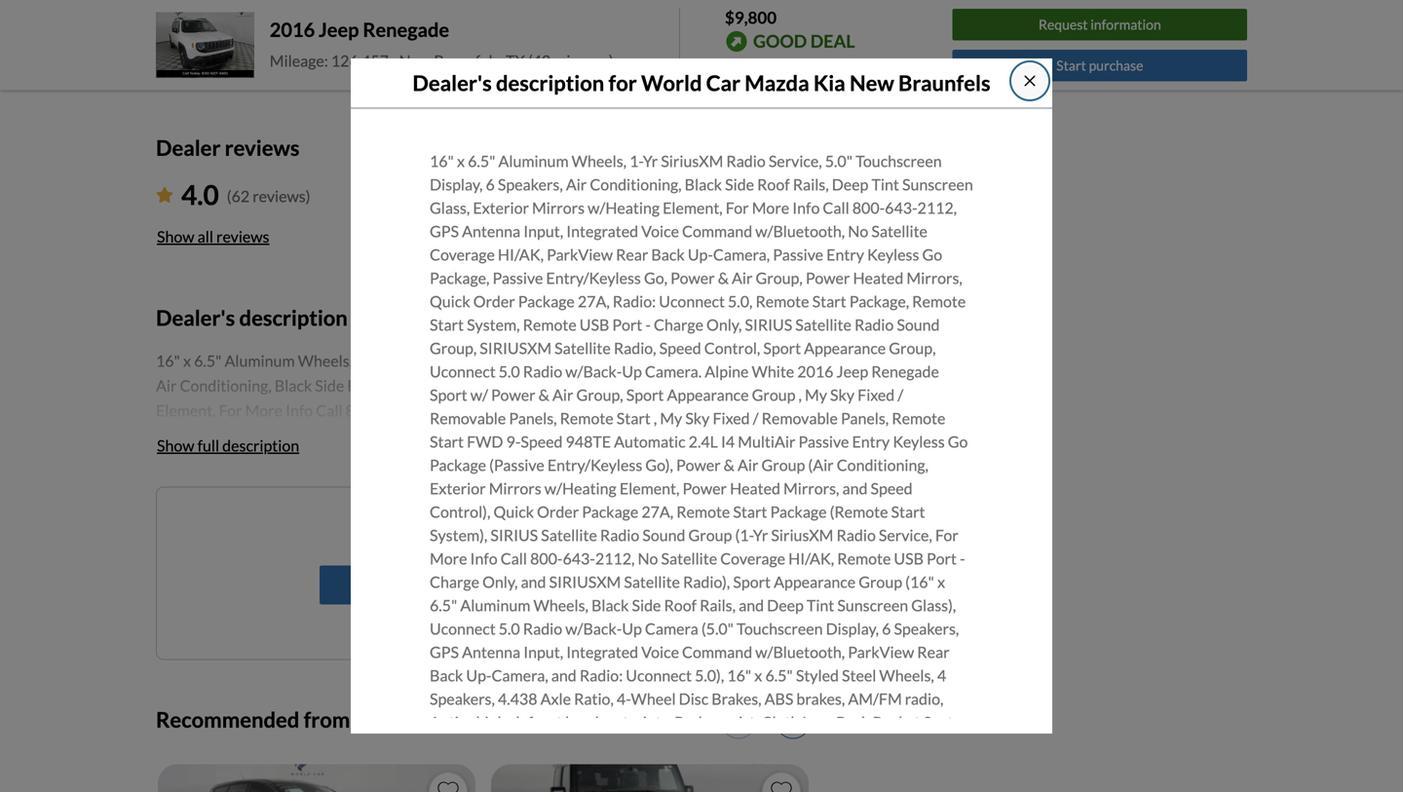 Task type: locate. For each thing, give the bounding box(es) containing it.
integrated
[[566, 222, 638, 241], [566, 643, 638, 662]]

only, down the listings
[[482, 572, 518, 591]]

sirius
[[745, 315, 792, 334], [491, 526, 538, 545]]

satellite
[[872, 222, 928, 241], [795, 315, 852, 334], [555, 338, 611, 357], [541, 526, 597, 545], [661, 549, 717, 568], [624, 572, 680, 591]]

wheels, left 1-
[[572, 151, 627, 170]]

/
[[898, 385, 904, 404], [753, 409, 759, 428]]

2 removable from the left
[[762, 409, 838, 428]]

1 integrated from the top
[[566, 222, 638, 241]]

abs
[[765, 689, 794, 708]]

2 w/bluetooth, from the top
[[755, 643, 845, 662]]

0 vertical spatial sound
[[897, 315, 940, 334]]

0 horizontal spatial -
[[645, 315, 651, 334]]

0 vertical spatial 6
[[486, 175, 495, 194]]

me for notify
[[402, 521, 424, 540]]

show for dealer
[[157, 227, 194, 246]]

0 horizontal spatial only,
[[482, 572, 518, 591]]

request information
[[1039, 16, 1161, 33]]

information
[[1091, 16, 1161, 33]]

1 vertical spatial wheels,
[[534, 596, 589, 615]]

1 horizontal spatial mirrors,
[[907, 268, 963, 287]]

1 show from the top
[[157, 227, 194, 246]]

panels, up (remote
[[841, 409, 889, 428]]

my
[[805, 385, 827, 404], [660, 409, 682, 428]]

integrated down 1-
[[566, 222, 638, 241]]

kia
[[814, 70, 846, 95]]

0 vertical spatial x
[[457, 151, 465, 170]]

0 horizontal spatial my
[[660, 409, 682, 428]]

2 airbags, from the left
[[688, 759, 741, 778]]

entry/keyless
[[546, 268, 641, 287], [547, 455, 642, 474]]

alpine
[[705, 362, 749, 381]]

0 vertical spatial this
[[557, 521, 583, 540]]

dealer's description
[[156, 305, 348, 330]]

1 horizontal spatial side
[[725, 175, 754, 194]]

mirrors,
[[907, 268, 963, 287], [784, 479, 839, 498]]

uconnect up wheel
[[626, 666, 692, 685]]

1 horizontal spatial speakers,
[[498, 175, 563, 194]]

2 driver from the left
[[753, 736, 797, 755]]

4.0
[[181, 178, 219, 211]]

1 horizontal spatial sound
[[897, 315, 940, 334]]

wheels, down like on the left bottom of the page
[[534, 596, 589, 615]]

rear up go,
[[616, 245, 648, 264]]

1-
[[630, 151, 643, 170]]

2 panels, from the left
[[841, 409, 889, 428]]

x right (16" on the right bottom
[[937, 572, 945, 591]]

steel
[[842, 666, 876, 685]]

and up (remote
[[842, 479, 868, 498]]

touchscreen
[[856, 151, 942, 170], [737, 619, 823, 638]]

jeep
[[319, 18, 359, 41], [837, 362, 868, 381]]

1 w/bluetooth, from the top
[[755, 222, 845, 241]]

sport
[[763, 338, 801, 357], [430, 385, 467, 404], [626, 385, 664, 404], [733, 572, 771, 591]]

group
[[752, 385, 796, 404], [762, 455, 805, 474], [689, 526, 732, 545], [859, 572, 902, 591]]

6.5" down email
[[430, 596, 457, 615]]

yr down the world
[[643, 151, 658, 170]]

element, down the go), on the left bottom
[[620, 479, 680, 498]]

1 removable from the left
[[430, 409, 506, 428]]

dealer's for dealer's description for world car mazda kia new braunfels
[[413, 70, 492, 95]]

& right w/
[[539, 385, 550, 404]]

1 horizontal spatial rear
[[917, 643, 950, 662]]

0 horizontal spatial sky
[[685, 409, 710, 428]]

front up suspension,
[[570, 759, 605, 778]]

1 vertical spatial info
[[470, 549, 498, 568]]

0 vertical spatial quick
[[430, 292, 470, 311]]

1 horizontal spatial -
[[960, 549, 965, 568]]

1 horizontal spatial no
[[848, 222, 869, 241]]

element, up go,
[[663, 198, 723, 217]]

1 vertical spatial entry/keyless
[[547, 455, 642, 474]]

2016 up mileage:
[[270, 18, 315, 41]]

reviews inside button
[[216, 227, 269, 246]]

0 horizontal spatial 27a,
[[578, 292, 610, 311]]

0 vertical spatial yr
[[643, 151, 658, 170]]

me inside button
[[493, 575, 514, 594]]

dealer up mileage:
[[269, 12, 315, 31]]

0 vertical spatial me
[[402, 521, 424, 540]]

0 vertical spatial exterior
[[473, 198, 529, 217]]

1 vertical spatial dual
[[535, 759, 567, 778]]

1 vertical spatial tint
[[807, 596, 834, 615]]

0 vertical spatial up
[[622, 362, 642, 381]]

1 horizontal spatial go
[[948, 432, 968, 451]]

side
[[725, 175, 754, 194], [632, 596, 661, 615]]

0 vertical spatial my
[[805, 385, 827, 404]]

sunscreen
[[902, 175, 973, 194], [837, 596, 908, 615]]

airbags, up anti-
[[688, 759, 741, 778]]

sky up 2.4l
[[685, 409, 710, 428]]

16" up brakes,
[[727, 666, 752, 685]]

1 vertical spatial yr
[[753, 526, 768, 545]]

126,457
[[331, 51, 389, 70]]

2 antenna from the top
[[462, 643, 521, 662]]

show for dealer's
[[157, 436, 194, 455]]

4-
[[617, 689, 631, 708]]

integrated up the ratio,
[[566, 643, 638, 662]]

reviews right all
[[216, 227, 269, 246]]

email me button
[[320, 565, 647, 604]]

sirius down 5.0,
[[745, 315, 792, 334]]

car
[[706, 70, 741, 95]]

w/heating
[[588, 198, 660, 217], [545, 479, 617, 498]]

aluminum
[[498, 151, 569, 170], [460, 596, 531, 615]]

removable
[[430, 409, 506, 428], [762, 409, 838, 428]]

removable down w/
[[430, 409, 506, 428]]

front up off
[[528, 713, 562, 732]]

wheels,
[[572, 151, 627, 170], [534, 596, 589, 615], [879, 666, 934, 685]]

start down request
[[1056, 57, 1086, 74]]

0 vertical spatial more
[[752, 198, 789, 217]]

charge up camera.
[[654, 315, 704, 334]]

w/back- down radio,
[[565, 362, 622, 381]]

service, up (16" on the right bottom
[[879, 526, 932, 545]]

siriusxm down one
[[549, 572, 621, 591]]

cloth
[[762, 713, 799, 732]]

scroll left image
[[733, 712, 741, 730]]

0 horizontal spatial speakers,
[[430, 689, 495, 708]]

w/heating up one
[[545, 479, 617, 498]]

impact up "front" at the bottom of page
[[639, 759, 685, 778]]

1 up from the top
[[622, 362, 642, 381]]

dealer's down braunfels,
[[413, 70, 492, 95]]

for up glass), on the bottom right of the page
[[935, 526, 959, 545]]

0 horizontal spatial yr
[[643, 151, 658, 170]]

0 horizontal spatial jeep
[[319, 18, 359, 41]]

order left one
[[537, 502, 579, 521]]

airbags, up independent
[[479, 759, 532, 778]]

2 show from the top
[[157, 436, 194, 455]]

start inside "button"
[[1056, 57, 1086, 74]]

jeep inside 2016 jeep renegade mileage: 126,457 · new braunfels, tx (42 mi away)
[[319, 18, 359, 41]]

0 horizontal spatial dealer's
[[156, 305, 235, 330]]

2 horizontal spatial 6.5"
[[765, 666, 793, 685]]

siriusxm
[[661, 151, 723, 170], [771, 526, 834, 545]]

1 horizontal spatial call
[[823, 198, 849, 217]]

2016 right white
[[797, 362, 834, 381]]

bin,
[[725, 736, 750, 755]]

0 vertical spatial rails,
[[793, 175, 829, 194]]

0 vertical spatial dual
[[895, 736, 927, 755]]

system,
[[467, 315, 520, 334]]

1 horizontal spatial deep
[[832, 175, 869, 194]]

show full description
[[157, 436, 299, 455]]

1 gps from the top
[[430, 222, 459, 241]]

charge
[[654, 315, 704, 334], [430, 572, 479, 591]]

me right email
[[493, 575, 514, 594]]

show full description button
[[156, 424, 300, 467]]

dealer's down all
[[156, 305, 235, 330]]

rails, up (5.0"
[[700, 596, 736, 615]]

0 horizontal spatial call
[[501, 549, 527, 568]]

2016 inside 2016 jeep renegade mileage: 126,457 · new braunfels, tx (42 mi away)
[[270, 18, 315, 41]]

0 vertical spatial jeep
[[319, 18, 359, 41]]

dealer's for dealer's description
[[156, 305, 235, 330]]

1 vertical spatial ,
[[654, 409, 657, 428]]

1 horizontal spatial jeep
[[837, 362, 868, 381]]

start purchase button
[[953, 50, 1247, 81]]

2 up from the top
[[622, 619, 642, 638]]

start up (1-
[[733, 502, 767, 521]]

one
[[586, 521, 612, 540]]

power
[[671, 268, 715, 287], [806, 268, 850, 287], [491, 385, 536, 404], [676, 455, 721, 474], [683, 479, 727, 498]]

0 horizontal spatial dealer
[[156, 135, 221, 160]]

exterior right glass,
[[473, 198, 529, 217]]

2016 jeep renegade mileage: 126,457 · new braunfels, tx (42 mi away)
[[270, 18, 614, 70]]

dealer for dealer reviews
[[156, 135, 221, 160]]

back up anti-
[[430, 666, 463, 685]]

0 vertical spatial entry/keyless
[[546, 268, 641, 287]]

new inside 2016 jeep renegade mileage: 126,457 · new braunfels, tx (42 mi away)
[[399, 51, 431, 70]]

1 horizontal spatial coverage
[[720, 549, 785, 568]]

6.5" up abs
[[765, 666, 793, 685]]

full
[[197, 436, 219, 455]]

1 horizontal spatial removable
[[762, 409, 838, 428]]

dealer's inside dialog
[[413, 70, 492, 95]]

command down (5.0"
[[682, 643, 752, 662]]

1 vertical spatial fixed
[[713, 409, 750, 428]]

fixed
[[858, 385, 895, 404], [713, 409, 750, 428]]

new right ·
[[399, 51, 431, 70]]

siriusxm right 1-
[[661, 151, 723, 170]]

axle
[[540, 689, 571, 708]]

heated
[[853, 268, 904, 287], [730, 479, 781, 498]]

w/bluetooth, down 5.0"
[[755, 222, 845, 241]]

speed up (remote
[[871, 479, 913, 498]]

0 vertical spatial entry
[[827, 245, 864, 264]]

-
[[645, 315, 651, 334], [960, 549, 965, 568]]

0 horizontal spatial more
[[430, 549, 467, 568]]

1 horizontal spatial hi/ak,
[[788, 549, 834, 568]]

no up camera
[[638, 549, 658, 568]]

speakers,
[[498, 175, 563, 194], [894, 619, 959, 638], [430, 689, 495, 708]]

800-
[[852, 198, 885, 217], [530, 549, 563, 568]]

scroll right image
[[791, 712, 799, 730]]

this right like on the left bottom of the page
[[557, 521, 583, 540]]

this
[[557, 521, 583, 540], [354, 707, 390, 732]]

0 horizontal spatial panels,
[[509, 409, 557, 428]]

1 input, from the top
[[524, 222, 563, 241]]

w/
[[470, 385, 488, 404]]

0 vertical spatial back
[[651, 245, 685, 264]]

command up 5.0,
[[682, 222, 752, 241]]

1 5.0 from the top
[[499, 362, 520, 381]]

headlights,
[[565, 736, 639, 755]]

coverage
[[430, 245, 495, 264], [720, 549, 785, 568]]

and right email me
[[521, 572, 546, 591]]

voice up go,
[[641, 222, 679, 241]]

0 vertical spatial front
[[528, 713, 562, 732]]

2016 jeep renegade image
[[156, 12, 254, 78]]

deep up styled
[[767, 596, 804, 615]]

x up brakes,
[[755, 666, 762, 685]]

1 horizontal spatial camera,
[[713, 245, 770, 264]]

w/bluetooth, up styled
[[755, 643, 845, 662]]

1 antenna from the top
[[462, 222, 521, 241]]

(42
[[528, 51, 551, 70]]

conditioning, down 1-
[[590, 175, 682, 194]]

1 horizontal spatial dealer's
[[413, 70, 492, 95]]

0 vertical spatial heated
[[853, 268, 904, 287]]

·
[[392, 51, 396, 70]]

renegade inside "16" x 6.5" aluminum wheels, 1-yr siriusxm radio service, 5.0" touchscreen display, 6 speakers, air conditioning, black side roof rails, deep tint sunscreen glass, exterior mirrors w/heating element, for more info call 800-643-2112, gps antenna input, integrated voice command w/bluetooth, no satellite coverage hi/ak, parkview rear back up-camera, passive entry keyless go package, passive entry/keyless go, power & air group, power heated mirrors, quick order package 27a, radio: uconnect 5.0, remote start package, remote start system, remote usb port - charge only, sirius satellite radio sound group, siriusxm satellite radio, speed control, sport appearance group, uconnect 5.0 radio w/back-up camera.   alpine white 2016 jeep renegade sport w/ power & air group, sport appearance group , my sky fixed / removable panels, remote start , my sky fixed / removable panels, remote start fwd 9-speed 948te automatic 2.4l i4 multiair  passive entry keyless go package (passive entry/keyless go), power & air group (air conditioning, exterior mirrors w/heating element, power heated mirrors, and speed control), quick order package 27a, remote start package (remote start system), sirius satellite radio sound group (1-yr siriusxm radio service, for more info call 800-643-2112, no satellite coverage hi/ak, remote usb port - charge only, and siriusxm satellite radio), sport appearance group (16" x 6.5" aluminum wheels, black side roof rails, and deep tint sunscreen glass), uconnect 5.0 radio w/back-up camera (5.0" touchscreen display, 6 speakers, gps antenna input, integrated voice command w/bluetooth, parkview rear back up-camera, and radio: uconnect 5.0), 16" x 6.5" styled steel wheels, 4 speakers, 4.438 axle ratio, 4-wheel disc brakes, abs brakes, am/fm radio, anti-whiplash front head restraints, brake assist, cloth low-back bucket seats, compass, delay-off headlights, driver door bin, driver vanity mirror, dual front impact airbags, dual front side impact airbags, electronic stability control, four wheel independent suspension, front anti-roll bar"
[[871, 362, 939, 381]]

reviews
[[225, 135, 300, 160], [216, 227, 269, 246]]

0 horizontal spatial 16"
[[430, 151, 454, 170]]

voice down camera
[[641, 643, 679, 662]]

0 horizontal spatial rails,
[[700, 596, 736, 615]]

deal
[[811, 30, 855, 52]]

description for dealer's description
[[239, 305, 348, 330]]

2 w/back- from the top
[[565, 619, 622, 638]]

star image
[[156, 187, 173, 203]]

speed up (passive
[[521, 432, 563, 451]]

6.5" up glass,
[[468, 151, 495, 170]]

2 integrated from the top
[[566, 643, 638, 662]]

deep down 5.0"
[[832, 175, 869, 194]]

1 horizontal spatial driver
[[753, 736, 797, 755]]

sky up (air
[[830, 385, 855, 404]]

1 vertical spatial speakers,
[[894, 619, 959, 638]]

1 command from the top
[[682, 222, 752, 241]]

6.5"
[[468, 151, 495, 170], [430, 596, 457, 615], [765, 666, 793, 685]]

entry/keyless down 948te
[[547, 455, 642, 474]]

& up 5.0,
[[718, 268, 729, 287]]

1 vertical spatial me
[[493, 575, 514, 594]]

1 vertical spatial package,
[[849, 292, 909, 311]]

seats,
[[923, 713, 964, 732]]

0 vertical spatial description
[[496, 70, 604, 95]]

1 vertical spatial more
[[430, 549, 467, 568]]

driver up electronic
[[753, 736, 797, 755]]

1 horizontal spatial x
[[755, 666, 762, 685]]

coverage down (1-
[[720, 549, 785, 568]]

up
[[622, 362, 642, 381], [622, 619, 642, 638]]

impact up wheel on the left
[[430, 759, 476, 778]]

start up automatic
[[617, 409, 651, 428]]

new inside dialog
[[850, 70, 894, 95]]

w/heating down 1-
[[588, 198, 660, 217]]

group,
[[756, 268, 803, 287], [430, 338, 477, 357], [889, 338, 936, 357], [576, 385, 623, 404]]

0 horizontal spatial siriusxm
[[661, 151, 723, 170]]

anti-
[[430, 713, 464, 732]]

siriusxm right (1-
[[771, 526, 834, 545]]

speed
[[659, 338, 701, 357], [521, 432, 563, 451], [871, 479, 913, 498]]

1 vertical spatial -
[[960, 549, 965, 568]]

5.0
[[499, 362, 520, 381], [499, 619, 520, 638]]

order up system,
[[473, 292, 515, 311]]

1 vertical spatial dealer's
[[156, 305, 235, 330]]

0 vertical spatial go
[[922, 245, 942, 264]]

wheels, up the radio,
[[879, 666, 934, 685]]

0 horizontal spatial impact
[[430, 759, 476, 778]]

command
[[682, 222, 752, 241], [682, 643, 752, 662]]

up down radio,
[[622, 362, 642, 381]]

dealer
[[269, 12, 315, 31], [156, 135, 221, 160]]

gps up anti-
[[430, 643, 459, 662]]

w/bluetooth,
[[755, 222, 845, 241], [755, 643, 845, 662]]

dealer website
[[269, 12, 372, 31]]

0 horizontal spatial up-
[[466, 666, 492, 685]]

1 horizontal spatial back
[[651, 245, 685, 264]]

uconnect
[[659, 292, 725, 311], [430, 362, 496, 381], [430, 619, 496, 638], [626, 666, 692, 685]]

radio: up the ratio,
[[580, 666, 623, 685]]

0 vertical spatial usb
[[580, 315, 609, 334]]

1 horizontal spatial tint
[[872, 175, 899, 194]]

notify
[[355, 521, 399, 540]]

element,
[[663, 198, 723, 217], [620, 479, 680, 498]]

0 vertical spatial service,
[[769, 151, 822, 170]]

1 vertical spatial w/back-
[[565, 619, 622, 638]]

call down 5.0"
[[823, 198, 849, 217]]

&
[[718, 268, 729, 287], [539, 385, 550, 404], [724, 455, 735, 474]]

1 vertical spatial w/heating
[[545, 479, 617, 498]]

x up glass,
[[457, 151, 465, 170]]

hi/ak, up system,
[[498, 245, 544, 264]]

side
[[608, 759, 636, 778]]

for
[[609, 70, 637, 95]]

driver down restraints,
[[642, 736, 687, 755]]

1 horizontal spatial yr
[[753, 526, 768, 545]]

1 horizontal spatial 2112,
[[918, 198, 957, 217]]

1 horizontal spatial conditioning,
[[837, 455, 929, 474]]

4.438
[[498, 689, 537, 708]]

close modal dealer's description for world car mazda kia new braunfels image
[[1022, 73, 1038, 89]]

2 impact from the left
[[639, 759, 685, 778]]

my up automatic
[[660, 409, 682, 428]]

description inside dialog
[[496, 70, 604, 95]]

show left all
[[157, 227, 194, 246]]

1 voice from the top
[[641, 222, 679, 241]]

this right the from
[[354, 707, 390, 732]]

1 vertical spatial rails,
[[700, 596, 736, 615]]

quick up system,
[[430, 292, 470, 311]]

roll
[[718, 783, 741, 792]]

renegade inside 2016 jeep renegade mileage: 126,457 · new braunfels, tx (42 mi away)
[[363, 18, 449, 41]]

0 horizontal spatial back
[[430, 666, 463, 685]]

1 vertical spatial voice
[[641, 643, 679, 662]]

5.0 down system,
[[499, 362, 520, 381]]

1 horizontal spatial 800-
[[852, 198, 885, 217]]

keyless
[[867, 245, 919, 264], [893, 432, 945, 451]]

dealer's description for world car mazda kia new braunfels dialog
[[351, 58, 1052, 792]]

camera,
[[713, 245, 770, 264], [492, 666, 548, 685]]

jeep inside "16" x 6.5" aluminum wheels, 1-yr siriusxm radio service, 5.0" touchscreen display, 6 speakers, air conditioning, black side roof rails, deep tint sunscreen glass, exterior mirrors w/heating element, for more info call 800-643-2112, gps antenna input, integrated voice command w/bluetooth, no satellite coverage hi/ak, parkview rear back up-camera, passive entry keyless go package, passive entry/keyless go, power & air group, power heated mirrors, quick order package 27a, radio: uconnect 5.0, remote start package, remote start system, remote usb port - charge only, sirius satellite radio sound group, siriusxm satellite radio, speed control, sport appearance group, uconnect 5.0 radio w/back-up camera.   alpine white 2016 jeep renegade sport w/ power & air group, sport appearance group , my sky fixed / removable panels, remote start , my sky fixed / removable panels, remote start fwd 9-speed 948te automatic 2.4l i4 multiair  passive entry keyless go package (passive entry/keyless go), power & air group (air conditioning, exterior mirrors w/heating element, power heated mirrors, and speed control), quick order package 27a, remote start package (remote start system), sirius satellite radio sound group (1-yr siriusxm radio service, for more info call 800-643-2112, no satellite coverage hi/ak, remote usb port - charge only, and siriusxm satellite radio), sport appearance group (16" x 6.5" aluminum wheels, black side roof rails, and deep tint sunscreen glass), uconnect 5.0 radio w/back-up camera (5.0" touchscreen display, 6 speakers, gps antenna input, integrated voice command w/bluetooth, parkview rear back up-camera, and radio: uconnect 5.0), 16" x 6.5" styled steel wheels, 4 speakers, 4.438 axle ratio, 4-wheel disc brakes, abs brakes, am/fm radio, anti-whiplash front head restraints, brake assist, cloth low-back bucket seats, compass, delay-off headlights, driver door bin, driver vanity mirror, dual front impact airbags, dual front side impact airbags, electronic stability control, four wheel independent suspension, front anti-roll bar"
[[837, 362, 868, 381]]

control, up alpine
[[704, 338, 760, 357]]

1 vertical spatial 5.0
[[499, 619, 520, 638]]

port
[[612, 315, 642, 334], [927, 549, 957, 568]]

front
[[528, 713, 562, 732], [930, 736, 965, 755], [570, 759, 605, 778]]

1 horizontal spatial up-
[[688, 245, 713, 264]]

display, up glass,
[[430, 175, 483, 194]]



Task type: describe. For each thing, give the bounding box(es) containing it.
1 vertical spatial usb
[[894, 549, 924, 568]]

1 horizontal spatial 643-
[[885, 198, 918, 217]]

4.0 (62 reviews)
[[181, 178, 310, 211]]

1 vertical spatial order
[[537, 502, 579, 521]]

0 horizontal spatial go
[[922, 245, 942, 264]]

1 horizontal spatial sirius
[[745, 315, 792, 334]]

1 horizontal spatial 16"
[[727, 666, 752, 685]]

wheel
[[430, 783, 471, 792]]

group left (16" on the right bottom
[[859, 572, 902, 591]]

ratio,
[[574, 689, 614, 708]]

0 vertical spatial sunscreen
[[902, 175, 973, 194]]

me for email
[[493, 575, 514, 594]]

948te
[[566, 432, 611, 451]]

all
[[197, 227, 213, 246]]

brakes,
[[797, 689, 845, 708]]

dealer's description for world car mazda kia new braunfels
[[413, 70, 991, 95]]

1 impact from the left
[[430, 759, 476, 778]]

1 vertical spatial hi/ak,
[[788, 549, 834, 568]]

off
[[543, 736, 562, 755]]

sport right radio),
[[733, 572, 771, 591]]

0 vertical spatial passive
[[773, 245, 824, 264]]

package down 'fwd'
[[430, 455, 486, 474]]

four
[[935, 759, 967, 778]]

2016 inside "16" x 6.5" aluminum wheels, 1-yr siriusxm radio service, 5.0" touchscreen display, 6 speakers, air conditioning, black side roof rails, deep tint sunscreen glass, exterior mirrors w/heating element, for more info call 800-643-2112, gps antenna input, integrated voice command w/bluetooth, no satellite coverage hi/ak, parkview rear back up-camera, passive entry keyless go package, passive entry/keyless go, power & air group, power heated mirrors, quick order package 27a, radio: uconnect 5.0, remote start package, remote start system, remote usb port - charge only, sirius satellite radio sound group, siriusxm satellite radio, speed control, sport appearance group, uconnect 5.0 radio w/back-up camera.   alpine white 2016 jeep renegade sport w/ power & air group, sport appearance group , my sky fixed / removable panels, remote start , my sky fixed / removable panels, remote start fwd 9-speed 948te automatic 2.4l i4 multiair  passive entry keyless go package (passive entry/keyless go), power & air group (air conditioning, exterior mirrors w/heating element, power heated mirrors, and speed control), quick order package 27a, remote start package (remote start system), sirius satellite radio sound group (1-yr siriusxm radio service, for more info call 800-643-2112, no satellite coverage hi/ak, remote usb port - charge only, and siriusxm satellite radio), sport appearance group (16" x 6.5" aluminum wheels, black side roof rails, and deep tint sunscreen glass), uconnect 5.0 radio w/back-up camera (5.0" touchscreen display, 6 speakers, gps antenna input, integrated voice command w/bluetooth, parkview rear back up-camera, and radio: uconnect 5.0), 16" x 6.5" styled steel wheels, 4 speakers, 4.438 axle ratio, 4-wheel disc brakes, abs brakes, am/fm radio, anti-whiplash front head restraints, brake assist, cloth low-back bucket seats, compass, delay-off headlights, driver door bin, driver vanity mirror, dual front impact airbags, dual front side impact airbags, electronic stability control, four wheel independent suspension, front anti-roll bar"
[[797, 362, 834, 381]]

1 vertical spatial sky
[[685, 409, 710, 428]]

good deal
[[753, 30, 855, 52]]

group down multiair at right bottom
[[762, 455, 805, 474]]

1 vertical spatial parkview
[[848, 643, 914, 662]]

independent
[[474, 783, 560, 792]]

assist,
[[717, 713, 759, 732]]

request information button
[[953, 9, 1247, 41]]

0 vertical spatial for
[[726, 198, 749, 217]]

0 horizontal spatial ,
[[654, 409, 657, 428]]

automatic
[[614, 432, 686, 451]]

uconnect down go,
[[659, 292, 725, 311]]

1 vertical spatial entry
[[852, 432, 890, 451]]

1 vertical spatial x
[[937, 572, 945, 591]]

recommended from this dealer
[[156, 707, 455, 732]]

email
[[452, 575, 490, 594]]

0 vertical spatial sky
[[830, 385, 855, 404]]

9-
[[506, 432, 521, 451]]

$xxx below market
[[725, 58, 862, 77]]

recommended
[[156, 707, 299, 732]]

brakes,
[[712, 689, 762, 708]]

0 vertical spatial &
[[718, 268, 729, 287]]

1 horizontal spatial front
[[570, 759, 605, 778]]

white
[[752, 362, 794, 381]]

camera
[[645, 619, 699, 638]]

2 gps from the top
[[430, 643, 459, 662]]

1 horizontal spatial for
[[935, 526, 959, 545]]

2.4l
[[689, 432, 718, 451]]

like
[[529, 521, 554, 540]]

email me
[[452, 575, 514, 594]]

reviews)
[[253, 187, 310, 206]]

front
[[645, 783, 683, 792]]

0 horizontal spatial charge
[[430, 572, 479, 591]]

0 vertical spatial parkview
[[547, 245, 613, 264]]

start left system,
[[430, 315, 464, 334]]

1 vertical spatial quick
[[494, 502, 534, 521]]

package right like on the left bottom of the page
[[582, 502, 639, 521]]

0 vertical spatial roof
[[757, 175, 790, 194]]

2 5.0 from the top
[[499, 619, 520, 638]]

1 horizontal spatial heated
[[853, 268, 904, 287]]

1 horizontal spatial rails,
[[793, 175, 829, 194]]

0 horizontal spatial x
[[457, 151, 465, 170]]

dealer
[[394, 707, 455, 732]]

1 horizontal spatial speed
[[659, 338, 701, 357]]

5.0),
[[695, 666, 724, 685]]

1 vertical spatial passive
[[493, 268, 543, 287]]

group left (1-
[[689, 526, 732, 545]]

uconnect up w/
[[430, 362, 496, 381]]

mazda
[[745, 70, 809, 95]]

0 vertical spatial deep
[[832, 175, 869, 194]]

1 vertical spatial camera,
[[492, 666, 548, 685]]

radio,
[[905, 689, 944, 708]]

4
[[937, 666, 946, 685]]

1 vertical spatial go
[[948, 432, 968, 451]]

package down (air
[[770, 502, 827, 521]]

1 horizontal spatial siriusxm
[[771, 526, 834, 545]]

show all reviews button
[[156, 215, 270, 258]]

from
[[304, 707, 350, 732]]

0 vertical spatial reviews
[[225, 135, 300, 160]]

0 vertical spatial mirrors
[[532, 198, 585, 217]]

1 vertical spatial siriusxm
[[549, 572, 621, 591]]

0 horizontal spatial side
[[632, 596, 661, 615]]

0 horizontal spatial display,
[[430, 175, 483, 194]]

0 vertical spatial fixed
[[858, 385, 895, 404]]

and up the axle
[[551, 666, 577, 685]]

group down white
[[752, 385, 796, 404]]

2 horizontal spatial speed
[[871, 479, 913, 498]]

tx
[[506, 51, 525, 70]]

1 w/back- from the top
[[565, 362, 622, 381]]

good
[[753, 30, 807, 52]]

0 horizontal spatial this
[[354, 707, 390, 732]]

start right (remote
[[891, 502, 925, 521]]

$9,800
[[725, 7, 777, 27]]

1 vertical spatial element,
[[620, 479, 680, 498]]

2 vertical spatial passive
[[799, 432, 849, 451]]

0 vertical spatial w/heating
[[588, 198, 660, 217]]

fwd
[[467, 432, 503, 451]]

0 vertical spatial radio:
[[613, 292, 656, 311]]

(5.0"
[[702, 619, 734, 638]]

1 vertical spatial keyless
[[893, 432, 945, 451]]

radio,
[[614, 338, 656, 357]]

0 horizontal spatial package,
[[430, 268, 490, 287]]

mileage:
[[270, 51, 328, 70]]

1 horizontal spatial only,
[[707, 315, 742, 334]]

1 horizontal spatial black
[[685, 175, 722, 194]]

1 horizontal spatial 6.5"
[[468, 151, 495, 170]]

styled
[[796, 666, 839, 685]]

1 vertical spatial front
[[930, 736, 965, 755]]

(62
[[227, 187, 250, 206]]

1 horizontal spatial more
[[752, 198, 789, 217]]

5.0,
[[728, 292, 753, 311]]

0 vertical spatial mirrors,
[[907, 268, 963, 287]]

dealer website link
[[269, 10, 811, 34]]

1 horizontal spatial charge
[[654, 315, 704, 334]]

low-
[[802, 713, 836, 732]]

0 vertical spatial element,
[[663, 198, 723, 217]]

start purchase
[[1056, 57, 1144, 74]]

1 vertical spatial mirrors
[[489, 479, 542, 498]]

1 vertical spatial deep
[[767, 596, 804, 615]]

package up system,
[[518, 292, 575, 311]]

1 driver from the left
[[642, 736, 687, 755]]

and down (1-
[[739, 596, 764, 615]]

away)
[[574, 51, 614, 70]]

glass),
[[911, 596, 956, 615]]

1 vertical spatial 800-
[[530, 549, 563, 568]]

1 vertical spatial up-
[[466, 666, 492, 685]]

vanity
[[800, 736, 842, 755]]

0 horizontal spatial tint
[[807, 596, 834, 615]]

1 vertical spatial 6
[[882, 619, 891, 638]]

1 vertical spatial heated
[[730, 479, 781, 498]]

1 horizontal spatial my
[[805, 385, 827, 404]]

uconnect down email
[[430, 619, 496, 638]]

bucket
[[873, 713, 920, 732]]

door
[[690, 736, 722, 755]]

1 horizontal spatial /
[[898, 385, 904, 404]]

16" x 6.5" aluminum wheels, 1-yr siriusxm radio service, 5.0" touchscreen display, 6 speakers, air conditioning, black side roof rails, deep tint sunscreen glass, exterior mirrors w/heating element, for more info call 800-643-2112, gps antenna input, integrated voice command w/bluetooth, no satellite coverage hi/ak, parkview rear back up-camera, passive entry keyless go package, passive entry/keyless go, power & air group, power heated mirrors, quick order package 27a, radio: uconnect 5.0, remote start package, remote start system, remote usb port - charge only, sirius satellite radio sound group, siriusxm satellite radio, speed control, sport appearance group, uconnect 5.0 radio w/back-up camera.   alpine white 2016 jeep renegade sport w/ power & air group, sport appearance group , my sky fixed / removable panels, remote start , my sky fixed / removable panels, remote start fwd 9-speed 948te automatic 2.4l i4 multiair  passive entry keyless go package (passive entry/keyless go), power & air group (air conditioning, exterior mirrors w/heating element, power heated mirrors, and speed control), quick order package 27a, remote start package (remote start system), sirius satellite radio sound group (1-yr siriusxm radio service, for more info call 800-643-2112, no satellite coverage hi/ak, remote usb port - charge only, and siriusxm satellite radio), sport appearance group (16" x 6.5" aluminum wheels, black side roof rails, and deep tint sunscreen glass), uconnect 5.0 radio w/back-up camera (5.0" touchscreen display, 6 speakers, gps antenna input, integrated voice command w/bluetooth, parkview rear back up-camera, and radio: uconnect 5.0), 16" x 6.5" styled steel wheels, 4 speakers, 4.438 axle ratio, 4-wheel disc brakes, abs brakes, am/fm radio, anti-whiplash front head restraints, brake assist, cloth low-back bucket seats, compass, delay-off headlights, driver door bin, driver vanity mirror, dual front impact airbags, dual front side impact airbags, electronic stability control, four wheel independent suspension, front anti-roll bar
[[430, 151, 973, 792]]

dealer reviews
[[156, 135, 300, 160]]

2 vertical spatial back
[[836, 713, 870, 732]]

am/fm
[[848, 689, 902, 708]]

0 horizontal spatial speed
[[521, 432, 563, 451]]

0 horizontal spatial usb
[[580, 315, 609, 334]]

0 vertical spatial 800-
[[852, 198, 885, 217]]

0 vertical spatial ,
[[799, 385, 802, 404]]

mirror,
[[845, 736, 892, 755]]

i4
[[721, 432, 735, 451]]

0 horizontal spatial coverage
[[430, 245, 495, 264]]

multiair
[[738, 432, 796, 451]]

camera.
[[645, 362, 702, 381]]

description for dealer's description for world car mazda kia new braunfels
[[496, 70, 604, 95]]

brake
[[674, 713, 714, 732]]

2 input, from the top
[[524, 643, 563, 662]]

0 vertical spatial siriusxm
[[480, 338, 552, 357]]

1 vertical spatial mirrors,
[[784, 479, 839, 498]]

0 horizontal spatial conditioning,
[[590, 175, 682, 194]]

0 vertical spatial 27a,
[[578, 292, 610, 311]]

start right 5.0,
[[812, 292, 846, 311]]

sport down camera.
[[626, 385, 664, 404]]

0 vertical spatial order
[[473, 292, 515, 311]]

description inside button
[[222, 436, 299, 455]]

2 command from the top
[[682, 643, 752, 662]]

glass,
[[430, 198, 470, 217]]

1 vertical spatial &
[[539, 385, 550, 404]]

braunfels,
[[434, 51, 503, 70]]

(air
[[808, 455, 834, 474]]

request
[[1039, 16, 1088, 33]]

1 horizontal spatial touchscreen
[[856, 151, 942, 170]]

show all reviews
[[157, 227, 269, 246]]

world
[[641, 70, 702, 95]]

1 airbags, from the left
[[479, 759, 532, 778]]

0 horizontal spatial port
[[612, 315, 642, 334]]

1 vertical spatial aluminum
[[460, 596, 531, 615]]

suspension,
[[563, 783, 642, 792]]

$xxx
[[725, 58, 764, 77]]

dealer for dealer website
[[269, 12, 315, 31]]

sport left w/
[[430, 385, 467, 404]]

restraints,
[[602, 713, 671, 732]]

2 voice from the top
[[641, 643, 679, 662]]

1 vertical spatial display,
[[826, 619, 879, 638]]

(16"
[[905, 572, 934, 591]]

0 horizontal spatial service,
[[769, 151, 822, 170]]

mi
[[554, 51, 571, 70]]

1 horizontal spatial service,
[[879, 526, 932, 545]]

delay-
[[498, 736, 543, 755]]

1 vertical spatial my
[[660, 409, 682, 428]]

start left 'fwd'
[[430, 432, 464, 451]]

0 horizontal spatial no
[[638, 549, 658, 568]]

sport up white
[[763, 338, 801, 357]]

control),
[[430, 502, 491, 521]]

go),
[[645, 455, 673, 474]]

1 vertical spatial appearance
[[667, 385, 749, 404]]

1 panels, from the left
[[509, 409, 557, 428]]

0 vertical spatial no
[[848, 222, 869, 241]]

(1-
[[735, 526, 753, 545]]

1 vertical spatial sunscreen
[[837, 596, 908, 615]]

disc
[[679, 689, 709, 708]]

2 vertical spatial &
[[724, 455, 735, 474]]

5.0"
[[825, 151, 853, 170]]



Task type: vqa. For each thing, say whether or not it's contained in the screenshot.
Show price history link
no



